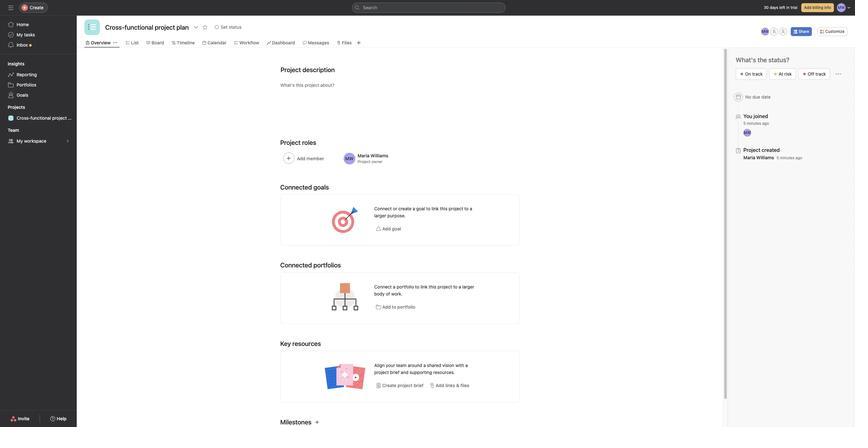 Task type: describe. For each thing, give the bounding box(es) containing it.
global element
[[0, 16, 77, 54]]

you joined 5 minutes ago
[[744, 114, 769, 126]]

project inside connect or create a goal to link this project to a larger purpose.
[[449, 206, 463, 212]]

workflow
[[239, 40, 259, 45]]

team
[[8, 128, 19, 133]]

timeline
[[177, 40, 195, 45]]

projects
[[8, 105, 25, 110]]

30 days left in trial
[[764, 5, 798, 10]]

calendar
[[208, 40, 227, 45]]

ago inside you joined 5 minutes ago
[[763, 121, 769, 126]]

add to starred image
[[203, 25, 208, 30]]

list
[[131, 40, 139, 45]]

workspace
[[24, 138, 46, 144]]

no due date button
[[731, 91, 774, 103]]

my workspace link
[[4, 136, 73, 146]]

work.
[[391, 292, 403, 297]]

teams element
[[0, 125, 77, 148]]

goals link
[[4, 90, 73, 100]]

you joined button
[[744, 113, 769, 120]]

see details, my workspace image
[[66, 139, 70, 143]]

track for off track
[[816, 71, 826, 77]]

add for add billing info
[[804, 5, 812, 10]]

body
[[374, 292, 385, 297]]

date
[[762, 94, 771, 100]]

help
[[57, 417, 67, 422]]

cross-functional project plan link
[[4, 113, 77, 123]]

overview
[[91, 40, 111, 45]]

timeline link
[[172, 39, 195, 46]]

track for on track
[[752, 71, 763, 77]]

mw inside button
[[762, 29, 769, 34]]

connect for connected goals
[[374, 206, 392, 212]]

around
[[408, 363, 422, 369]]

projects button
[[0, 104, 25, 111]]

project inside "button"
[[398, 384, 413, 389]]

owner
[[372, 160, 383, 164]]

create
[[399, 206, 412, 212]]

project created maria williams 5 minutes ago
[[744, 147, 802, 161]]

goal inside button
[[392, 226, 401, 232]]

list link
[[126, 39, 139, 46]]

my workspace
[[17, 138, 46, 144]]

search list box
[[352, 3, 506, 13]]

project inside connect a portfolio to link this project to a larger body of work.
[[438, 285, 452, 290]]

purpose.
[[388, 213, 406, 219]]

maria williams project owner
[[358, 153, 388, 164]]

portfolio for to
[[397, 305, 415, 310]]

insights button
[[0, 61, 24, 67]]

connect for connected portfolios
[[374, 285, 392, 290]]

0 horizontal spatial mw
[[744, 131, 751, 135]]

risk
[[785, 71, 792, 77]]

share
[[799, 29, 809, 34]]

what's the status?
[[736, 56, 790, 64]]

what's
[[736, 56, 756, 64]]

due
[[753, 94, 760, 100]]

project created
[[744, 147, 780, 153]]

add for add links & files
[[436, 384, 444, 389]]

project roles
[[280, 139, 316, 146]]

home
[[17, 22, 29, 27]]

30
[[764, 5, 769, 10]]

customize button
[[818, 27, 848, 36]]

create project brief
[[382, 384, 424, 389]]

projects element
[[0, 102, 77, 125]]

your
[[386, 363, 395, 369]]

team
[[396, 363, 407, 369]]

the status?
[[758, 56, 790, 64]]

create project brief button
[[374, 381, 425, 392]]

files link
[[337, 39, 352, 46]]

inbox
[[17, 42, 28, 48]]

invite button
[[6, 414, 34, 425]]

you
[[744, 114, 753, 119]]

off track button
[[799, 68, 830, 80]]

on
[[745, 71, 751, 77]]

minutes inside you joined 5 minutes ago
[[747, 121, 761, 126]]

milestones
[[280, 419, 312, 427]]

reporting
[[17, 72, 37, 77]]

set status
[[221, 24, 242, 30]]

insights
[[8, 61, 24, 67]]

&
[[456, 384, 459, 389]]

in
[[787, 5, 790, 10]]

add to portfolio
[[382, 305, 415, 310]]

left
[[780, 5, 785, 10]]

create for create
[[30, 5, 43, 10]]

shared
[[427, 363, 441, 369]]

portfolios
[[17, 82, 36, 88]]

my tasks link
[[4, 30, 73, 40]]

list image
[[88, 23, 96, 31]]

connected portfolios
[[280, 262, 341, 269]]

more actions image
[[836, 72, 841, 77]]

maria williams
[[358, 153, 388, 159]]

cross-
[[17, 115, 31, 121]]

align your team around a shared vision with a project brief and supporting resources.
[[374, 363, 468, 376]]



Task type: locate. For each thing, give the bounding box(es) containing it.
with
[[456, 363, 464, 369]]

create down your
[[382, 384, 397, 389]]

track inside the on track button
[[752, 71, 763, 77]]

my inside my workspace link
[[17, 138, 23, 144]]

link inside connect or create a goal to link this project to a larger purpose.
[[432, 206, 439, 212]]

0 vertical spatial this
[[440, 206, 448, 212]]

messages link
[[303, 39, 329, 46]]

add tab image
[[356, 40, 361, 45]]

1 vertical spatial mw
[[744, 131, 751, 135]]

1 horizontal spatial 5
[[777, 156, 779, 161]]

team button
[[0, 127, 19, 134]]

0 horizontal spatial larger
[[374, 213, 386, 219]]

search
[[363, 5, 377, 10]]

0 vertical spatial goal
[[416, 206, 425, 212]]

connect up 'body'
[[374, 285, 392, 290]]

tab actions image
[[113, 41, 117, 45]]

5
[[744, 121, 746, 126], [777, 156, 779, 161]]

None text field
[[104, 21, 190, 33]]

my tasks
[[17, 32, 35, 37]]

create inside "button"
[[382, 384, 397, 389]]

trial
[[791, 5, 798, 10]]

add inside dropdown button
[[436, 384, 444, 389]]

maria
[[744, 155, 755, 161]]

1 vertical spatial goal
[[392, 226, 401, 232]]

dashboard
[[272, 40, 295, 45]]

add member button
[[280, 150, 338, 168]]

1 horizontal spatial link
[[432, 206, 439, 212]]

this inside connect a portfolio to link this project to a larger body of work.
[[429, 285, 436, 290]]

vision
[[442, 363, 454, 369]]

overview link
[[86, 39, 111, 46]]

show options image
[[194, 25, 199, 30]]

functional
[[31, 115, 51, 121]]

create button
[[19, 3, 48, 13]]

0 vertical spatial minutes
[[747, 121, 761, 126]]

add member
[[297, 156, 324, 162]]

at risk
[[779, 71, 792, 77]]

add left links
[[436, 384, 444, 389]]

williams
[[757, 155, 774, 161]]

billing
[[813, 5, 823, 10]]

brief down your
[[390, 370, 400, 376]]

1 vertical spatial portfolio
[[397, 305, 415, 310]]

customize
[[826, 29, 845, 34]]

dashboard link
[[267, 39, 295, 46]]

my for my workspace
[[17, 138, 23, 144]]

0 vertical spatial my
[[17, 32, 23, 37]]

key resources
[[280, 341, 321, 348]]

track
[[752, 71, 763, 77], [816, 71, 826, 77]]

1 vertical spatial brief
[[414, 384, 424, 389]]

create inside "dropdown button"
[[30, 5, 43, 10]]

1 horizontal spatial track
[[816, 71, 826, 77]]

plan
[[68, 115, 77, 121]]

joined
[[754, 114, 768, 119]]

minutes right williams
[[780, 156, 795, 161]]

my for my tasks
[[17, 32, 23, 37]]

insights element
[[0, 58, 77, 102]]

align
[[374, 363, 385, 369]]

1 vertical spatial minutes
[[780, 156, 795, 161]]

set status button
[[212, 23, 244, 32]]

connect a portfolio to link this project to a larger body of work.
[[374, 285, 474, 297]]

0 horizontal spatial create
[[30, 5, 43, 10]]

0 vertical spatial 5
[[744, 121, 746, 126]]

set
[[221, 24, 228, 30]]

messages
[[308, 40, 329, 45]]

0 vertical spatial ago
[[763, 121, 769, 126]]

add goal
[[382, 226, 401, 232]]

5 right williams
[[777, 156, 779, 161]]

0 vertical spatial larger
[[374, 213, 386, 219]]

0 horizontal spatial ago
[[763, 121, 769, 126]]

0 horizontal spatial link
[[421, 285, 428, 290]]

project
[[358, 160, 371, 164]]

1 vertical spatial my
[[17, 138, 23, 144]]

share button
[[791, 27, 812, 36]]

mw down 30
[[762, 29, 769, 34]]

larger
[[374, 213, 386, 219], [462, 285, 474, 290]]

this inside connect or create a goal to link this project to a larger purpose.
[[440, 206, 448, 212]]

1 track from the left
[[752, 71, 763, 77]]

connect
[[374, 206, 392, 212], [374, 285, 392, 290]]

goal down purpose.
[[392, 226, 401, 232]]

0 vertical spatial mw
[[762, 29, 769, 34]]

my
[[17, 32, 23, 37], [17, 138, 23, 144]]

2 track from the left
[[816, 71, 826, 77]]

1 vertical spatial connect
[[374, 285, 392, 290]]

portfolio inside connect a portfolio to link this project to a larger body of work.
[[397, 285, 414, 290]]

hide sidebar image
[[8, 5, 13, 10]]

on track
[[745, 71, 763, 77]]

2 my from the top
[[17, 138, 23, 144]]

ago inside "project created maria williams 5 minutes ago"
[[796, 156, 802, 161]]

0 horizontal spatial goal
[[392, 226, 401, 232]]

at
[[779, 71, 783, 77]]

1 horizontal spatial brief
[[414, 384, 424, 389]]

0 vertical spatial link
[[432, 206, 439, 212]]

no due date
[[746, 94, 771, 100]]

larger inside connect a portfolio to link this project to a larger body of work.
[[462, 285, 474, 290]]

add down of at bottom
[[382, 305, 391, 310]]

5 down you
[[744, 121, 746, 126]]

goal right create
[[416, 206, 425, 212]]

1 horizontal spatial this
[[440, 206, 448, 212]]

larger inside connect or create a goal to link this project to a larger purpose.
[[374, 213, 386, 219]]

board link
[[146, 39, 164, 46]]

add billing info
[[804, 5, 831, 10]]

1 vertical spatial create
[[382, 384, 397, 389]]

workflow link
[[234, 39, 259, 46]]

1 horizontal spatial goal
[[416, 206, 425, 212]]

goal inside connect or create a goal to link this project to a larger purpose.
[[416, 206, 425, 212]]

connected goals
[[280, 184, 329, 191]]

portfolio down work.
[[397, 305, 415, 310]]

track inside the off track button
[[816, 71, 826, 77]]

portfolio for a
[[397, 285, 414, 290]]

goals
[[17, 92, 28, 98]]

add for add goal
[[382, 226, 391, 232]]

Project description title text field
[[277, 63, 337, 77]]

0 horizontal spatial brief
[[390, 370, 400, 376]]

0 horizontal spatial track
[[752, 71, 763, 77]]

track right the on
[[752, 71, 763, 77]]

1 vertical spatial link
[[421, 285, 428, 290]]

2 connect from the top
[[374, 285, 392, 290]]

portfolio inside button
[[397, 305, 415, 310]]

0 vertical spatial create
[[30, 5, 43, 10]]

add left billing
[[804, 5, 812, 10]]

add for add to portfolio
[[382, 305, 391, 310]]

connect left or
[[374, 206, 392, 212]]

reporting link
[[4, 70, 73, 80]]

brief inside align your team around a shared vision with a project brief and supporting resources.
[[390, 370, 400, 376]]

a
[[413, 206, 415, 212], [470, 206, 472, 212], [393, 285, 396, 290], [459, 285, 461, 290], [423, 363, 426, 369], [465, 363, 468, 369]]

connect inside connect or create a goal to link this project to a larger purpose.
[[374, 206, 392, 212]]

brief inside "button"
[[414, 384, 424, 389]]

connect inside connect a portfolio to link this project to a larger body of work.
[[374, 285, 392, 290]]

1 horizontal spatial mw
[[762, 29, 769, 34]]

mw down you joined 5 minutes ago
[[744, 131, 751, 135]]

off
[[808, 71, 815, 77]]

minutes inside "project created maria williams 5 minutes ago"
[[780, 156, 795, 161]]

0 horizontal spatial minutes
[[747, 121, 761, 126]]

1 horizontal spatial minutes
[[780, 156, 795, 161]]

home link
[[4, 20, 73, 30]]

brief down supporting
[[414, 384, 424, 389]]

link
[[432, 206, 439, 212], [421, 285, 428, 290]]

1 connect from the top
[[374, 206, 392, 212]]

1 horizontal spatial larger
[[462, 285, 474, 290]]

5 inside you joined 5 minutes ago
[[744, 121, 746, 126]]

link inside connect a portfolio to link this project to a larger body of work.
[[421, 285, 428, 290]]

my inside my tasks link
[[17, 32, 23, 37]]

calendar link
[[202, 39, 227, 46]]

invite
[[18, 417, 29, 422]]

add down purpose.
[[382, 226, 391, 232]]

inbox link
[[4, 40, 73, 50]]

add
[[804, 5, 812, 10], [382, 226, 391, 232], [382, 305, 391, 310], [436, 384, 444, 389]]

my down team
[[17, 138, 23, 144]]

this
[[440, 206, 448, 212], [429, 285, 436, 290]]

my left tasks
[[17, 32, 23, 37]]

supporting
[[410, 370, 432, 376]]

create
[[30, 5, 43, 10], [382, 384, 397, 389]]

to
[[426, 206, 431, 212], [465, 206, 469, 212], [415, 285, 419, 290], [453, 285, 458, 290], [392, 305, 396, 310]]

create for create project brief
[[382, 384, 397, 389]]

1 my from the top
[[17, 32, 23, 37]]

portfolios link
[[4, 80, 73, 90]]

1 vertical spatial larger
[[462, 285, 474, 290]]

1 vertical spatial this
[[429, 285, 436, 290]]

and
[[401, 370, 409, 376]]

0 horizontal spatial this
[[429, 285, 436, 290]]

project inside "element"
[[52, 115, 67, 121]]

0 horizontal spatial 5
[[744, 121, 746, 126]]

add goal button
[[374, 224, 403, 235]]

0 vertical spatial connect
[[374, 206, 392, 212]]

info
[[825, 5, 831, 10]]

to inside button
[[392, 305, 396, 310]]

portfolio up work.
[[397, 285, 414, 290]]

0 vertical spatial portfolio
[[397, 285, 414, 290]]

add to portfolio button
[[374, 302, 417, 313]]

1 horizontal spatial create
[[382, 384, 397, 389]]

goal
[[416, 206, 425, 212], [392, 226, 401, 232]]

status
[[229, 24, 242, 30]]

track right off
[[816, 71, 826, 77]]

1 vertical spatial 5
[[777, 156, 779, 161]]

1 horizontal spatial ago
[[796, 156, 802, 161]]

add links & files
[[436, 384, 469, 389]]

minutes down you joined button
[[747, 121, 761, 126]]

files
[[342, 40, 352, 45]]

cross-functional project plan
[[17, 115, 77, 121]]

add links & files button
[[428, 381, 471, 392]]

create up home 'link'
[[30, 5, 43, 10]]

days
[[770, 5, 778, 10]]

0 vertical spatial brief
[[390, 370, 400, 376]]

links
[[445, 384, 455, 389]]

add milestone image
[[315, 421, 320, 426]]

5 inside "project created maria williams 5 minutes ago"
[[777, 156, 779, 161]]

of
[[386, 292, 390, 297]]

project inside align your team around a shared vision with a project brief and supporting resources.
[[374, 370, 389, 376]]

1 vertical spatial ago
[[796, 156, 802, 161]]

off track
[[808, 71, 826, 77]]



Task type: vqa. For each thing, say whether or not it's contained in the screenshot.
Sep
no



